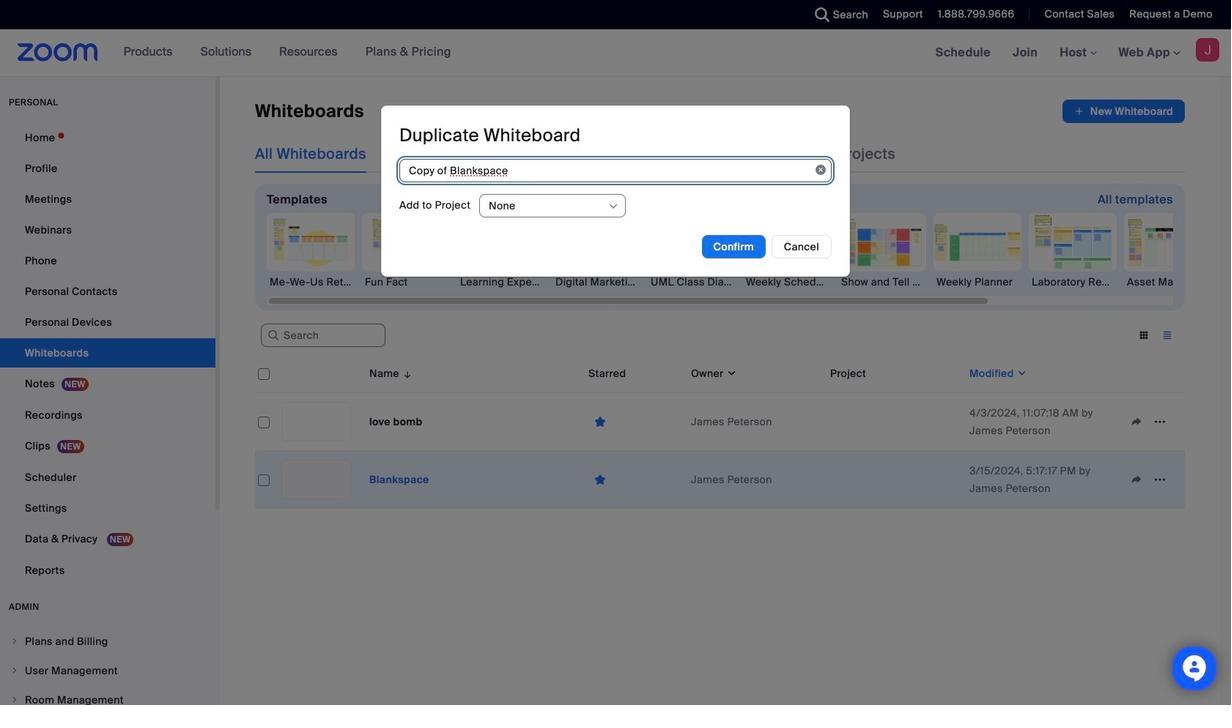Task type: describe. For each thing, give the bounding box(es) containing it.
Whiteboard Title text field
[[399, 159, 832, 183]]

grid mode, not selected image
[[1132, 329, 1156, 342]]

thumbnail of blankspace image
[[282, 461, 351, 499]]

cell for 'love bomb' element
[[824, 394, 964, 451]]

tabs of all whiteboard page tab list
[[255, 135, 896, 173]]

uml class diagram element
[[648, 275, 736, 289]]

learning experience canvas element
[[457, 275, 545, 289]]

show and tell with a twist element
[[838, 275, 926, 289]]

product information navigation
[[113, 29, 462, 76]]

blankspace element
[[369, 473, 429, 487]]

Search text field
[[261, 324, 385, 348]]

list mode, selected image
[[1156, 329, 1179, 342]]

weekly planner element
[[934, 275, 1022, 289]]

laboratory report element
[[1029, 275, 1117, 289]]

thumbnail of love bomb image
[[282, 403, 351, 441]]

love bomb element
[[369, 416, 423, 429]]



Task type: locate. For each thing, give the bounding box(es) containing it.
weekly schedule element
[[743, 275, 831, 289]]

arrow down image
[[399, 365, 413, 383]]

personal menu menu
[[0, 123, 215, 587]]

fun fact element
[[362, 275, 450, 289]]

blankspace, modified at mar 15, 2024 by james peterson, link image
[[281, 460, 352, 500]]

dialog
[[381, 106, 850, 277]]

application
[[1063, 100, 1185, 123], [255, 355, 1196, 520], [588, 411, 679, 433], [588, 469, 679, 491]]

2 cell from the top
[[824, 451, 964, 509]]

admin menu menu
[[0, 628, 215, 706]]

heading
[[399, 124, 581, 147]]

show options image
[[607, 201, 619, 213]]

digital marketing canvas element
[[553, 275, 641, 289]]

asset management element
[[1124, 275, 1212, 289]]

meetings navigation
[[925, 29, 1231, 77]]

me-we-us retrospective element
[[267, 275, 355, 289]]

cell
[[824, 394, 964, 451], [824, 451, 964, 509]]

cell for blankspace element
[[824, 451, 964, 509]]

1 cell from the top
[[824, 394, 964, 451]]

banner
[[0, 29, 1231, 77]]



Task type: vqa. For each thing, say whether or not it's contained in the screenshot.
menu bar on the left
no



